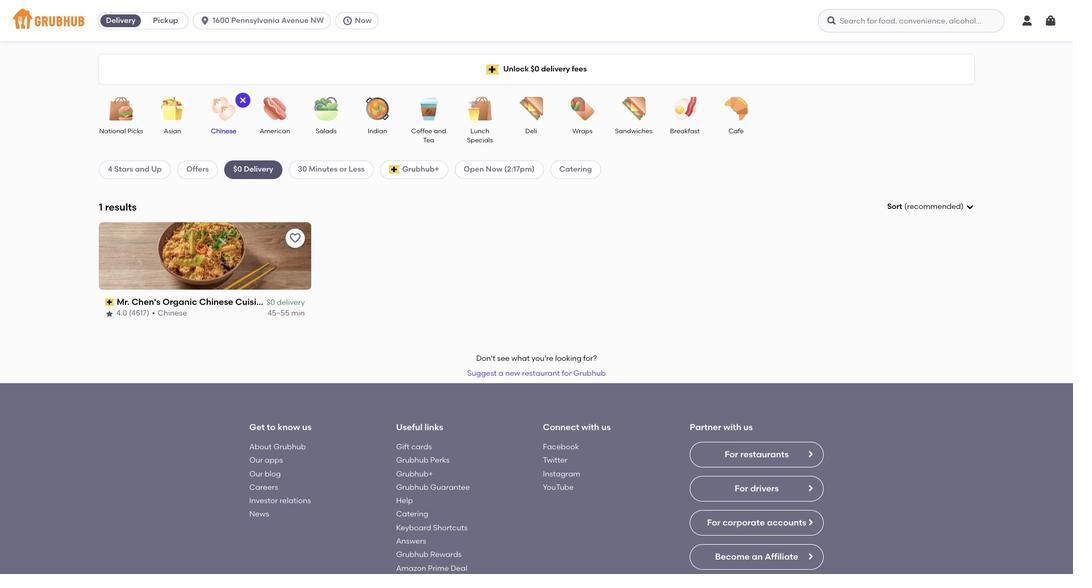 Task type: locate. For each thing, give the bounding box(es) containing it.
1 horizontal spatial us
[[601, 423, 611, 433]]

grubhub+
[[402, 165, 439, 174], [396, 470, 433, 479]]

(4517)
[[129, 309, 149, 318]]

instagram
[[543, 470, 580, 479]]

grubhub+ down tea
[[402, 165, 439, 174]]

suggest a new restaurant for grubhub
[[467, 370, 606, 379]]

0 vertical spatial now
[[355, 16, 372, 25]]

right image for for corporate accounts
[[806, 519, 815, 527]]

0 vertical spatial chinese
[[211, 128, 236, 135]]

with for partner
[[723, 423, 741, 433]]

0 horizontal spatial delivery
[[106, 16, 135, 25]]

1 vertical spatial svg image
[[966, 203, 974, 212]]

national picks
[[99, 128, 143, 135]]

national picks image
[[103, 97, 140, 121]]

0 vertical spatial right image
[[806, 485, 815, 493]]

grubhub
[[573, 370, 606, 379], [273, 443, 306, 452], [396, 457, 429, 466], [396, 484, 429, 493], [396, 551, 429, 560]]

0 vertical spatial $0
[[531, 65, 539, 74]]

grubhub+ inside gift cards grubhub perks grubhub+ grubhub guarantee help catering keyboard shortcuts answers grubhub rewards amazon prime deal
[[396, 470, 433, 479]]

0 vertical spatial svg image
[[1044, 14, 1057, 27]]

1 horizontal spatial delivery
[[244, 165, 273, 174]]

organic
[[163, 297, 197, 307]]

for
[[725, 450, 738, 460], [735, 484, 748, 494], [707, 518, 721, 528]]

us right connect
[[601, 423, 611, 433]]

us for partner with us
[[743, 423, 753, 433]]

1 vertical spatial right image
[[806, 519, 815, 527]]

american image
[[256, 97, 294, 121]]

0 horizontal spatial us
[[302, 423, 312, 433]]

grubhub plus flag logo image for unlock $0 delivery fees
[[486, 64, 499, 74]]

facebook link
[[543, 443, 579, 452]]

0 vertical spatial delivery
[[106, 16, 135, 25]]

$0 for $0 delivery
[[267, 298, 275, 308]]

0 horizontal spatial catering
[[396, 511, 428, 520]]

instagram link
[[543, 470, 580, 479]]

youtube
[[543, 484, 574, 493]]

minutes
[[309, 165, 338, 174]]

grubhub down "answers" link
[[396, 551, 429, 560]]

1 vertical spatial $0
[[233, 165, 242, 174]]

1 right image from the top
[[806, 485, 815, 493]]

for for for corporate accounts
[[707, 518, 721, 528]]

0 horizontal spatial and
[[135, 165, 149, 174]]

guarantee
[[430, 484, 470, 493]]

with right connect
[[581, 423, 599, 433]]

0 vertical spatial our
[[249, 457, 263, 466]]

get
[[249, 423, 265, 433]]

1 horizontal spatial delivery
[[541, 65, 570, 74]]

grubhub down know
[[273, 443, 306, 452]]

breakfast
[[670, 128, 700, 135]]

become
[[715, 552, 750, 563]]

now right nw
[[355, 16, 372, 25]]

2 with from the left
[[723, 423, 741, 433]]

1 with from the left
[[581, 423, 599, 433]]

save this restaurant image
[[289, 232, 302, 245]]

shortcuts
[[433, 524, 468, 533]]

for left corporate
[[707, 518, 721, 528]]

for
[[562, 370, 572, 379]]

1 horizontal spatial catering
[[559, 165, 592, 174]]

about
[[249, 443, 272, 452]]

with right partner
[[723, 423, 741, 433]]

links
[[425, 423, 443, 433]]

chinese image
[[205, 97, 242, 121]]

catering
[[559, 165, 592, 174], [396, 511, 428, 520]]

sort ( recommended )
[[887, 202, 964, 211]]

2 horizontal spatial us
[[743, 423, 753, 433]]

right image inside 'for drivers' link
[[806, 485, 815, 493]]

partner with us
[[690, 423, 753, 433]]

min
[[291, 309, 305, 318]]

about grubhub link
[[249, 443, 306, 452]]

2 vertical spatial $0
[[267, 298, 275, 308]]

sandwiches image
[[615, 97, 652, 121]]

1 vertical spatial for
[[735, 484, 748, 494]]

amazon prime deal link
[[396, 565, 467, 574]]

coffee and tea
[[411, 128, 446, 144]]

0 horizontal spatial now
[[355, 16, 372, 25]]

investor
[[249, 497, 278, 506]]

right image inside become an affiliate link
[[806, 553, 815, 562]]

1 vertical spatial catering
[[396, 511, 428, 520]]

3 right image from the top
[[806, 553, 815, 562]]

grubhub inside 'button'
[[573, 370, 606, 379]]

1 vertical spatial and
[[135, 165, 149, 174]]

delivery
[[106, 16, 135, 25], [244, 165, 273, 174]]

for down the partner with us
[[725, 450, 738, 460]]

0 vertical spatial catering
[[559, 165, 592, 174]]

chinese left cuisine
[[199, 297, 233, 307]]

us up for restaurants
[[743, 423, 753, 433]]

help link
[[396, 497, 413, 506]]

tea
[[423, 137, 434, 144]]

for corporate accounts
[[707, 518, 806, 528]]

see
[[497, 355, 510, 364]]

2 horizontal spatial $0
[[531, 65, 539, 74]]

catering down wraps
[[559, 165, 592, 174]]

grubhub+ down grubhub perks "link"
[[396, 470, 433, 479]]

1 horizontal spatial and
[[434, 128, 446, 135]]

0 horizontal spatial with
[[581, 423, 599, 433]]

svg image inside field
[[966, 203, 974, 212]]

us for connect with us
[[601, 423, 611, 433]]

1 vertical spatial grubhub plus flag logo image
[[389, 166, 400, 174]]

svg image
[[1021, 14, 1034, 27], [200, 15, 210, 26], [342, 15, 353, 26], [826, 15, 837, 26], [239, 96, 247, 105]]

coffee and tea image
[[410, 97, 447, 121]]

0 horizontal spatial grubhub plus flag logo image
[[389, 166, 400, 174]]

1 vertical spatial our
[[249, 470, 263, 479]]

$0 delivery
[[267, 298, 305, 308]]

now button
[[335, 12, 383, 29]]

now right open
[[486, 165, 502, 174]]

0 vertical spatial delivery
[[541, 65, 570, 74]]

for restaurants link
[[690, 443, 824, 468]]

unlock
[[503, 65, 529, 74]]

for corporate accounts link
[[690, 511, 824, 536]]

and left up
[[135, 165, 149, 174]]

Search for food, convenience, alcohol... search field
[[818, 9, 1005, 33]]

chinese down organic
[[158, 309, 187, 318]]

svg image
[[1044, 14, 1057, 27], [966, 203, 974, 212]]

and up tea
[[434, 128, 446, 135]]

delivery left fees
[[541, 65, 570, 74]]

with
[[581, 423, 599, 433], [723, 423, 741, 433]]

1
[[99, 201, 103, 213]]

0 vertical spatial grubhub plus flag logo image
[[486, 64, 499, 74]]

mr. chen's organic chinese cuisine logo image
[[99, 223, 311, 290]]

0 horizontal spatial delivery
[[277, 298, 305, 308]]

our up careers
[[249, 470, 263, 479]]

gift cards grubhub perks grubhub+ grubhub guarantee help catering keyboard shortcuts answers grubhub rewards amazon prime deal
[[396, 443, 470, 574]]

right image for for drivers
[[806, 485, 815, 493]]

lunch
[[470, 128, 489, 135]]

right image
[[806, 485, 815, 493], [806, 519, 815, 527], [806, 553, 815, 562]]

4 stars and up
[[108, 165, 162, 174]]

corporate
[[723, 518, 765, 528]]

right image
[[806, 451, 815, 459]]

0 vertical spatial for
[[725, 450, 738, 460]]

delivery left pickup
[[106, 16, 135, 25]]

lunch specials image
[[461, 97, 499, 121]]

grubhub inside the about grubhub our apps our blog careers investor relations news
[[273, 443, 306, 452]]

chinese down 'chinese' image
[[211, 128, 236, 135]]

useful links
[[396, 423, 443, 433]]

none field containing sort
[[887, 202, 974, 213]]

now inside 1 results main content
[[486, 165, 502, 174]]

$0 right unlock
[[531, 65, 539, 74]]

delivery down american in the top left of the page
[[244, 165, 273, 174]]

2 vertical spatial right image
[[806, 553, 815, 562]]

catering link
[[396, 511, 428, 520]]

1 vertical spatial chinese
[[199, 297, 233, 307]]

1 horizontal spatial $0
[[267, 298, 275, 308]]

catering up keyboard
[[396, 511, 428, 520]]

1 vertical spatial delivery
[[277, 298, 305, 308]]

None field
[[887, 202, 974, 213]]

right image inside for corporate accounts link
[[806, 519, 815, 527]]

$0
[[531, 65, 539, 74], [233, 165, 242, 174], [267, 298, 275, 308]]

grubhub plus flag logo image left unlock
[[486, 64, 499, 74]]

2 us from the left
[[601, 423, 611, 433]]

1 horizontal spatial with
[[723, 423, 741, 433]]

$0 right offers
[[233, 165, 242, 174]]

for left drivers in the bottom right of the page
[[735, 484, 748, 494]]

indian
[[368, 128, 387, 135]]

2 right image from the top
[[806, 519, 815, 527]]

$0 for $0 delivery
[[233, 165, 242, 174]]

mr. chen's organic chinese cuisine
[[117, 297, 267, 307]]

don't
[[476, 355, 495, 364]]

cuisine
[[235, 297, 267, 307]]

delivery up 45–55 min on the bottom left of the page
[[277, 298, 305, 308]]

2 vertical spatial for
[[707, 518, 721, 528]]

1 horizontal spatial grubhub plus flag logo image
[[486, 64, 499, 74]]

grubhub plus flag logo image right less
[[389, 166, 400, 174]]

2 our from the top
[[249, 470, 263, 479]]

news link
[[249, 511, 269, 520]]

and inside the coffee and tea
[[434, 128, 446, 135]]

save this restaurant button
[[286, 229, 305, 248]]

30 minutes or less
[[298, 165, 365, 174]]

grubhub down 'for?'
[[573, 370, 606, 379]]

our
[[249, 457, 263, 466], [249, 470, 263, 479]]

relations
[[280, 497, 311, 506]]

our down the about
[[249, 457, 263, 466]]

1 vertical spatial now
[[486, 165, 502, 174]]

1 vertical spatial grubhub+
[[396, 470, 433, 479]]

sandwiches
[[615, 128, 652, 135]]

for?
[[583, 355, 597, 364]]

fees
[[572, 65, 587, 74]]

avenue
[[281, 16, 309, 25]]

grubhub plus flag logo image
[[486, 64, 499, 74], [389, 166, 400, 174]]

us right know
[[302, 423, 312, 433]]

1 horizontal spatial svg image
[[1044, 14, 1057, 27]]

3 us from the left
[[743, 423, 753, 433]]

become an affiliate link
[[690, 545, 824, 571]]

up
[[151, 165, 162, 174]]

deli image
[[513, 97, 550, 121]]

2 vertical spatial chinese
[[158, 309, 187, 318]]

0 vertical spatial and
[[434, 128, 446, 135]]

1 horizontal spatial now
[[486, 165, 502, 174]]

$0 up 45–55 on the left bottom
[[267, 298, 275, 308]]

looking
[[555, 355, 582, 364]]

0 horizontal spatial svg image
[[966, 203, 974, 212]]

1 vertical spatial delivery
[[244, 165, 273, 174]]

0 horizontal spatial $0
[[233, 165, 242, 174]]

careers link
[[249, 484, 278, 493]]

1 our from the top
[[249, 457, 263, 466]]

mr.
[[117, 297, 130, 307]]



Task type: vqa. For each thing, say whether or not it's contained in the screenshot.
Order's the in
no



Task type: describe. For each thing, give the bounding box(es) containing it.
grubhub plus flag logo image for grubhub+
[[389, 166, 400, 174]]

news
[[249, 511, 269, 520]]

for for for restaurants
[[725, 450, 738, 460]]

perks
[[430, 457, 450, 466]]

svg image inside main navigation navigation
[[1044, 14, 1057, 27]]

don't see what you're looking for?
[[476, 355, 597, 364]]

partner
[[690, 423, 721, 433]]

offers
[[186, 165, 209, 174]]

wraps
[[572, 128, 593, 135]]

svg image inside 1600 pennsylvania avenue nw button
[[200, 15, 210, 26]]

an
[[752, 552, 763, 563]]

cafe
[[729, 128, 744, 135]]

prime
[[428, 565, 449, 574]]

deli
[[525, 128, 537, 135]]

delivery inside 1 results main content
[[244, 165, 273, 174]]

or
[[339, 165, 347, 174]]

1 results
[[99, 201, 137, 213]]

right image for become an affiliate
[[806, 553, 815, 562]]

facebook
[[543, 443, 579, 452]]

picks
[[127, 128, 143, 135]]

amazon
[[396, 565, 426, 574]]

45–55
[[268, 309, 289, 318]]

new
[[505, 370, 520, 379]]

useful
[[396, 423, 422, 433]]

salads image
[[308, 97, 345, 121]]

suggest
[[467, 370, 497, 379]]

star icon image
[[105, 310, 114, 318]]

blog
[[265, 470, 281, 479]]

affiliate
[[765, 552, 798, 563]]

know
[[278, 423, 300, 433]]

1 us from the left
[[302, 423, 312, 433]]

grubhub rewards link
[[396, 551, 462, 560]]

pickup button
[[143, 12, 188, 29]]

delivery button
[[98, 12, 143, 29]]

• chinese
[[152, 309, 187, 318]]

catering inside gift cards grubhub perks grubhub+ grubhub guarantee help catering keyboard shortcuts answers grubhub rewards amazon prime deal
[[396, 511, 428, 520]]

keyboard
[[396, 524, 431, 533]]

pennsylvania
[[231, 16, 280, 25]]

stars
[[114, 165, 133, 174]]

you're
[[532, 355, 553, 364]]

twitter link
[[543, 457, 567, 466]]

open now (2:17pm)
[[464, 165, 535, 174]]

less
[[349, 165, 365, 174]]

indian image
[[359, 97, 396, 121]]

specials
[[467, 137, 493, 144]]

chen's
[[132, 297, 161, 307]]

30
[[298, 165, 307, 174]]

)
[[961, 202, 964, 211]]

youtube link
[[543, 484, 574, 493]]

•
[[152, 309, 155, 318]]

4
[[108, 165, 112, 174]]

open
[[464, 165, 484, 174]]

0 vertical spatial grubhub+
[[402, 165, 439, 174]]

now inside button
[[355, 16, 372, 25]]

asian image
[[154, 97, 191, 121]]

restaurants
[[740, 450, 789, 460]]

national
[[99, 128, 126, 135]]

apps
[[265, 457, 283, 466]]

grubhub+ link
[[396, 470, 433, 479]]

4.0
[[116, 309, 127, 318]]

deal
[[451, 565, 467, 574]]

(
[[904, 202, 907, 211]]

lunch specials
[[467, 128, 493, 144]]

subscription pass image
[[105, 299, 115, 306]]

nw
[[310, 16, 324, 25]]

get to know us
[[249, 423, 312, 433]]

accounts
[[767, 518, 806, 528]]

help
[[396, 497, 413, 506]]

salads
[[316, 128, 337, 135]]

1600 pennsylvania avenue nw button
[[193, 12, 335, 29]]

4.0 (4517)
[[116, 309, 149, 318]]

recommended
[[907, 202, 961, 211]]

become an affiliate
[[715, 552, 798, 563]]

wraps image
[[564, 97, 601, 121]]

cafe image
[[718, 97, 755, 121]]

main navigation navigation
[[0, 0, 1073, 42]]

twitter
[[543, 457, 567, 466]]

none field inside 1 results main content
[[887, 202, 974, 213]]

grubhub down grubhub+ link in the left of the page
[[396, 484, 429, 493]]

answers link
[[396, 538, 426, 547]]

with for connect
[[581, 423, 599, 433]]

breakfast image
[[666, 97, 704, 121]]

1600
[[213, 16, 229, 25]]

answers
[[396, 538, 426, 547]]

delivery inside button
[[106, 16, 135, 25]]

pickup
[[153, 16, 178, 25]]

grubhub down gift cards link
[[396, 457, 429, 466]]

(2:17pm)
[[504, 165, 535, 174]]

$0 delivery
[[233, 165, 273, 174]]

45–55 min
[[268, 309, 305, 318]]

for drivers link
[[690, 477, 824, 502]]

keyboard shortcuts link
[[396, 524, 468, 533]]

about grubhub our apps our blog careers investor relations news
[[249, 443, 311, 520]]

what
[[511, 355, 530, 364]]

for drivers
[[735, 484, 779, 494]]

grubhub perks link
[[396, 457, 450, 466]]

suggest a new restaurant for grubhub button
[[462, 365, 611, 384]]

sort
[[887, 202, 902, 211]]

unlock $0 delivery fees
[[503, 65, 587, 74]]

for for for drivers
[[735, 484, 748, 494]]

svg image inside now button
[[342, 15, 353, 26]]

1 results main content
[[0, 42, 1073, 575]]



